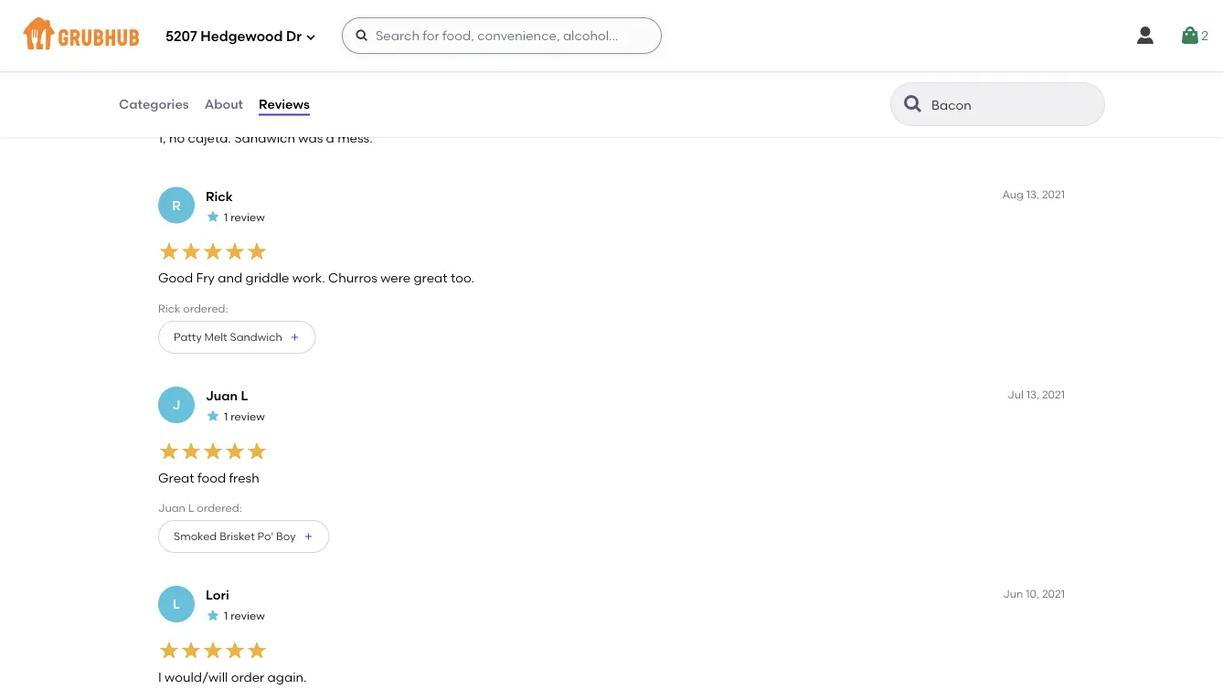 Task type: vqa. For each thing, say whether or not it's contained in the screenshot.
Rick
yes



Task type: describe. For each thing, give the bounding box(es) containing it.
1 review for lori
[[224, 610, 265, 623]]

duo.
[[343, 112, 370, 127]]

1 ordered from the left
[[158, 112, 211, 127]]

about
[[205, 96, 243, 112]]

that
[[633, 112, 659, 127]]

13, for great food fresh
[[1027, 388, 1040, 401]]

po'
[[258, 530, 274, 544]]

1 review for juan l
[[224, 411, 265, 424]]

10,
[[1027, 588, 1040, 601]]

reviews
[[259, 96, 310, 112]]

1 for lori
[[224, 610, 228, 623]]

aug 13, 2021
[[1003, 188, 1066, 202]]

i
[[158, 670, 162, 686]]

reviews button
[[258, 71, 311, 137]]

juan l ordered:
[[158, 502, 242, 515]]

categories
[[119, 96, 189, 112]]

work.
[[292, 271, 325, 286]]

ordered the app trio. it was a duo. no jalepeno poppers. not sure how to get that refund. the onion rings taste premade. ordered 2 churros, got 1, no cajeta. sandwich was a mess.
[[158, 112, 1044, 146]]

fry
[[196, 271, 215, 286]]

about button
[[204, 71, 244, 137]]

1 for juan l
[[224, 411, 228, 424]]

how
[[564, 112, 590, 127]]

good
[[158, 271, 193, 286]]

svg image inside the 2 button
[[1180, 25, 1202, 47]]

0 horizontal spatial svg image
[[306, 32, 317, 43]]

2021 for again.
[[1043, 588, 1066, 601]]

1 review for rick
[[224, 211, 265, 224]]

sandwich inside ordered the app trio. it was a duo. no jalepeno poppers. not sure how to get that refund. the onion rings taste premade. ordered 2 churros, got 1, no cajeta. sandwich was a mess.
[[234, 130, 295, 146]]

r
[[172, 198, 181, 214]]

main navigation navigation
[[0, 0, 1224, 71]]

were
[[381, 271, 411, 286]]

dr
[[286, 28, 302, 45]]

2 inside ordered the app trio. it was a duo. no jalepeno poppers. not sure how to get that refund. the onion rings taste premade. ordered 2 churros, got 1, no cajeta. sandwich was a mess.
[[960, 112, 967, 127]]

Search SouthSide Sandwiches search field
[[930, 96, 1070, 113]]

to
[[593, 112, 606, 127]]

great
[[158, 470, 194, 486]]

again.
[[268, 670, 307, 686]]

app
[[237, 112, 262, 127]]

rick for rick
[[206, 189, 233, 205]]

smoked brisket po' boy
[[174, 530, 296, 544]]

sara
[[206, 30, 235, 45]]

order
[[231, 670, 265, 686]]

l for juan l
[[241, 389, 248, 404]]

and
[[218, 271, 243, 286]]

2 button
[[1180, 19, 1209, 52]]

sure
[[535, 112, 561, 127]]

star icon image for juan l
[[206, 409, 220, 424]]

0 horizontal spatial l
[[173, 597, 180, 613]]

juan for juan l
[[206, 389, 238, 404]]

juan for juan l ordered:
[[158, 502, 186, 515]]

2 ordered from the left
[[904, 112, 956, 127]]

s
[[173, 39, 180, 54]]

patty melt sandwich button
[[158, 321, 316, 354]]

churros
[[328, 271, 378, 286]]

sandwich inside patty melt sandwich button
[[230, 331, 282, 344]]

l for juan l ordered:
[[188, 502, 194, 515]]

patty melt sandwich
[[174, 331, 282, 344]]

review for lori
[[231, 610, 265, 623]]

lori
[[206, 588, 229, 604]]

cajeta.
[[188, 130, 231, 146]]

review for juan l
[[231, 411, 265, 424]]

fresh
[[229, 470, 259, 486]]

rick ordered:
[[158, 302, 228, 316]]

patty
[[174, 331, 202, 344]]

too.
[[451, 271, 475, 286]]

great food fresh
[[158, 470, 259, 486]]



Task type: locate. For each thing, give the bounding box(es) containing it.
1 horizontal spatial ordered
[[904, 112, 956, 127]]

onion
[[735, 112, 770, 127]]

0 vertical spatial 1
[[224, 211, 228, 224]]

mess.
[[338, 130, 373, 146]]

juan
[[206, 389, 238, 404], [158, 502, 186, 515]]

1 review down lori
[[224, 610, 265, 623]]

3 2021 from the top
[[1043, 588, 1066, 601]]

review for rick
[[231, 211, 265, 224]]

review up order at the bottom of page
[[231, 610, 265, 623]]

brisket
[[220, 530, 255, 544]]

review up and
[[231, 211, 265, 224]]

0 vertical spatial l
[[241, 389, 248, 404]]

jun
[[1004, 588, 1024, 601]]

rick for rick ordered:
[[158, 302, 180, 316]]

plus icon image inside smoked brisket po' boy button
[[303, 532, 314, 543]]

1 review down juan l
[[224, 411, 265, 424]]

2021 right jul
[[1043, 388, 1066, 401]]

jalepeno
[[394, 112, 448, 127]]

star icon image
[[206, 210, 220, 224], [206, 409, 220, 424], [206, 609, 220, 624]]

2 star icon image from the top
[[206, 409, 220, 424]]

1 vertical spatial 1 review
[[224, 411, 265, 424]]

13,
[[1027, 188, 1040, 202], [1027, 388, 1040, 401]]

rick down good on the left top of the page
[[158, 302, 180, 316]]

0 vertical spatial 2
[[1202, 28, 1209, 43]]

the
[[214, 112, 234, 127]]

refund.
[[662, 112, 706, 127]]

review down juan l
[[231, 411, 265, 424]]

3 star icon image from the top
[[206, 609, 220, 624]]

1 vertical spatial 2021
[[1043, 388, 1066, 401]]

smoked brisket po' boy button
[[158, 521, 330, 554]]

l up smoked
[[188, 502, 194, 515]]

would/will
[[165, 670, 228, 686]]

the
[[709, 112, 732, 127]]

plus icon image down work.
[[290, 332, 301, 343]]

0 horizontal spatial ordered
[[158, 112, 211, 127]]

no
[[169, 130, 185, 146]]

2021 right 10,
[[1043, 588, 1066, 601]]

get
[[609, 112, 630, 127]]

2
[[1202, 28, 1209, 43], [960, 112, 967, 127]]

rick right r
[[206, 189, 233, 205]]

0 vertical spatial 1 review
[[224, 211, 265, 224]]

plus icon image right boy
[[303, 532, 314, 543]]

no
[[373, 112, 391, 127]]

2 1 review from the top
[[224, 411, 265, 424]]

1 for rick
[[224, 211, 228, 224]]

0 vertical spatial rick
[[206, 189, 233, 205]]

melt
[[204, 331, 227, 344]]

star icon image down juan l
[[206, 409, 220, 424]]

1 vertical spatial was
[[298, 130, 323, 146]]

premade.
[[840, 112, 901, 127]]

griddle
[[246, 271, 289, 286]]

1 horizontal spatial svg image
[[355, 28, 370, 43]]

ordered:
[[183, 302, 228, 316], [197, 502, 242, 515]]

3 1 from the top
[[224, 610, 228, 623]]

star icon image for rick
[[206, 210, 220, 224]]

5207
[[166, 28, 197, 45]]

1 vertical spatial review
[[231, 411, 265, 424]]

Search for food, convenience, alcohol... search field
[[342, 17, 662, 54]]

2021
[[1043, 188, 1066, 202], [1043, 388, 1066, 401], [1043, 588, 1066, 601]]

1 horizontal spatial juan
[[206, 389, 238, 404]]

13, for good fry and griddle work. churros were great too.
[[1027, 188, 1040, 202]]

it
[[292, 112, 301, 127]]

0 vertical spatial juan
[[206, 389, 238, 404]]

sandwich
[[234, 130, 295, 146], [230, 331, 282, 344]]

13, right jul
[[1027, 388, 1040, 401]]

smoked
[[174, 530, 217, 544]]

1 review
[[224, 211, 265, 224], [224, 411, 265, 424], [224, 610, 265, 623]]

ordered: down fry
[[183, 302, 228, 316]]

0 vertical spatial ordered:
[[183, 302, 228, 316]]

plus icon image inside patty melt sandwich button
[[290, 332, 301, 343]]

j
[[173, 398, 181, 413]]

plus icon image
[[290, 332, 301, 343], [303, 532, 314, 543]]

not
[[509, 112, 532, 127]]

rick
[[206, 189, 233, 205], [158, 302, 180, 316]]

1 horizontal spatial rick
[[206, 189, 233, 205]]

1 horizontal spatial plus icon image
[[303, 532, 314, 543]]

2 vertical spatial review
[[231, 610, 265, 623]]

3 review from the top
[[231, 610, 265, 623]]

1,
[[158, 130, 166, 146]]

2 vertical spatial l
[[173, 597, 180, 613]]

1 review from the top
[[231, 211, 265, 224]]

2021 for griddle
[[1043, 188, 1066, 202]]

1 vertical spatial ordered:
[[197, 502, 242, 515]]

categories button
[[118, 71, 190, 137]]

svg image
[[1135, 25, 1157, 47], [1180, 25, 1202, 47]]

0 horizontal spatial plus icon image
[[290, 332, 301, 343]]

boy
[[276, 530, 296, 544]]

3 1 review from the top
[[224, 610, 265, 623]]

1 13, from the top
[[1027, 188, 1040, 202]]

jun 10, 2021
[[1004, 588, 1066, 601]]

2 vertical spatial 2021
[[1043, 588, 1066, 601]]

poppers.
[[451, 112, 506, 127]]

2021 right aug
[[1043, 188, 1066, 202]]

1 vertical spatial 1
[[224, 411, 228, 424]]

search icon image
[[903, 93, 925, 115]]

a
[[331, 112, 340, 127], [326, 130, 335, 146]]

food
[[198, 470, 226, 486]]

0 horizontal spatial juan
[[158, 502, 186, 515]]

1
[[224, 211, 228, 224], [224, 411, 228, 424], [224, 610, 228, 623]]

hedgewood
[[201, 28, 283, 45]]

great
[[414, 271, 448, 286]]

2 inside button
[[1202, 28, 1209, 43]]

plus icon image for and
[[290, 332, 301, 343]]

0 vertical spatial star icon image
[[206, 210, 220, 224]]

1 vertical spatial rick
[[158, 302, 180, 316]]

trio.
[[265, 112, 289, 127]]

13, right aug
[[1027, 188, 1040, 202]]

1 right r
[[224, 211, 228, 224]]

was
[[304, 112, 328, 127], [298, 130, 323, 146]]

ordered right premade.
[[904, 112, 956, 127]]

1 down lori
[[224, 610, 228, 623]]

1 vertical spatial sandwich
[[230, 331, 282, 344]]

ordered up no
[[158, 112, 211, 127]]

1 1 review from the top
[[224, 211, 265, 224]]

1 star icon image from the top
[[206, 210, 220, 224]]

rings
[[773, 112, 803, 127]]

juan l
[[206, 389, 248, 404]]

good fry and griddle work. churros were great too.
[[158, 271, 475, 286]]

ordered
[[158, 112, 211, 127], [904, 112, 956, 127]]

5207 hedgewood dr
[[166, 28, 302, 45]]

was right it
[[304, 112, 328, 127]]

1 horizontal spatial svg image
[[1180, 25, 1202, 47]]

svg image
[[355, 28, 370, 43], [306, 32, 317, 43]]

1 vertical spatial l
[[188, 502, 194, 515]]

1 vertical spatial juan
[[158, 502, 186, 515]]

plus icon image for fresh
[[303, 532, 314, 543]]

0 vertical spatial plus icon image
[[290, 332, 301, 343]]

was down it
[[298, 130, 323, 146]]

a left duo.
[[331, 112, 340, 127]]

star icon image down lori
[[206, 609, 220, 624]]

sandwich down trio.
[[234, 130, 295, 146]]

1 vertical spatial star icon image
[[206, 409, 220, 424]]

2 review from the top
[[231, 411, 265, 424]]

2 svg image from the left
[[1180, 25, 1202, 47]]

2 2021 from the top
[[1043, 388, 1066, 401]]

0 horizontal spatial 2
[[960, 112, 967, 127]]

juan right j
[[206, 389, 238, 404]]

got
[[1023, 112, 1044, 127]]

0 vertical spatial review
[[231, 211, 265, 224]]

0 vertical spatial 13,
[[1027, 188, 1040, 202]]

taste
[[806, 112, 837, 127]]

2 13, from the top
[[1027, 388, 1040, 401]]

l left lori
[[173, 597, 180, 613]]

2 horizontal spatial l
[[241, 389, 248, 404]]

jul
[[1008, 388, 1024, 401]]

l
[[241, 389, 248, 404], [188, 502, 194, 515], [173, 597, 180, 613]]

l down patty melt sandwich button
[[241, 389, 248, 404]]

ordered: down food
[[197, 502, 242, 515]]

0 vertical spatial a
[[331, 112, 340, 127]]

1 vertical spatial 2
[[960, 112, 967, 127]]

1 horizontal spatial l
[[188, 502, 194, 515]]

0 horizontal spatial rick
[[158, 302, 180, 316]]

2 vertical spatial 1
[[224, 610, 228, 623]]

0 vertical spatial was
[[304, 112, 328, 127]]

1 2021 from the top
[[1043, 188, 1066, 202]]

1 vertical spatial a
[[326, 130, 335, 146]]

juan down great
[[158, 502, 186, 515]]

sandwich right melt
[[230, 331, 282, 344]]

2 vertical spatial star icon image
[[206, 609, 220, 624]]

1 review up and
[[224, 211, 265, 224]]

1 svg image from the left
[[1135, 25, 1157, 47]]

star icon image right r
[[206, 210, 220, 224]]

1 vertical spatial plus icon image
[[303, 532, 314, 543]]

churros,
[[970, 112, 1020, 127]]

1 down juan l
[[224, 411, 228, 424]]

review
[[231, 211, 265, 224], [231, 411, 265, 424], [231, 610, 265, 623]]

aug
[[1003, 188, 1024, 202]]

1 vertical spatial 13,
[[1027, 388, 1040, 401]]

jul 13, 2021
[[1008, 388, 1066, 401]]

2 vertical spatial 1 review
[[224, 610, 265, 623]]

1 horizontal spatial 2
[[1202, 28, 1209, 43]]

a left mess. at the top of the page
[[326, 130, 335, 146]]

2 1 from the top
[[224, 411, 228, 424]]

0 vertical spatial 2021
[[1043, 188, 1066, 202]]

0 horizontal spatial svg image
[[1135, 25, 1157, 47]]

1 1 from the top
[[224, 211, 228, 224]]

0 vertical spatial sandwich
[[234, 130, 295, 146]]

i would/will order again.
[[158, 670, 307, 686]]

star icon image for lori
[[206, 609, 220, 624]]



